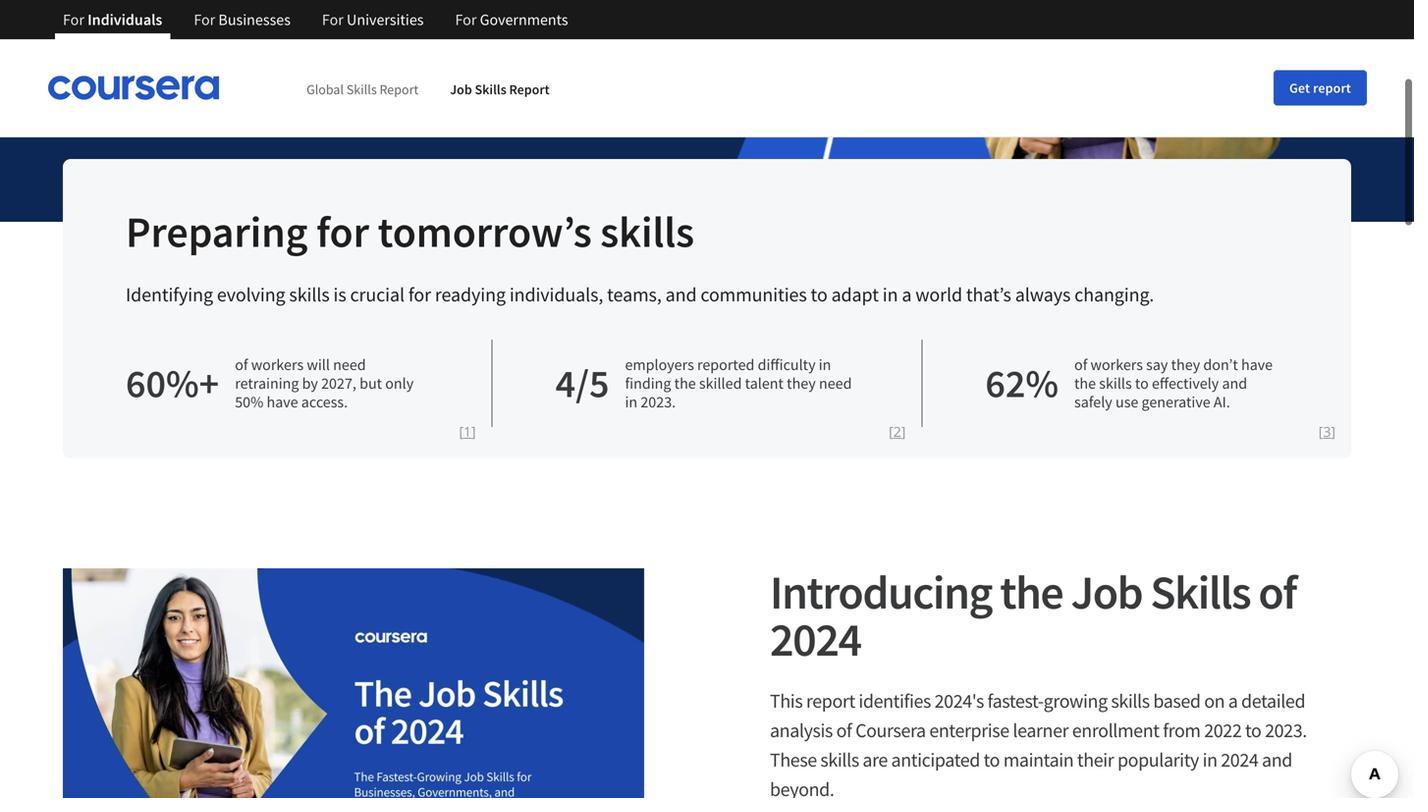 Task type: locate. For each thing, give the bounding box(es) containing it.
1 vertical spatial a
[[1228, 689, 1238, 714]]

[ 2 ]
[[889, 422, 906, 441]]

1 horizontal spatial report
[[806, 689, 855, 714]]

0 horizontal spatial they
[[787, 374, 816, 393]]

2 [ from the left
[[889, 422, 893, 441]]

60%+
[[126, 358, 219, 408]]

0 vertical spatial job
[[450, 81, 472, 98]]

and
[[666, 282, 697, 307], [1222, 374, 1247, 393], [1262, 748, 1292, 772]]

1 horizontal spatial 2024
[[1221, 748, 1259, 772]]

1 horizontal spatial have
[[1241, 355, 1273, 375]]

1 workers from the left
[[251, 355, 304, 375]]

skills left say
[[1099, 374, 1132, 393]]

0 horizontal spatial get
[[94, 63, 118, 82]]

[ for 4/5
[[889, 422, 893, 441]]

to left effectively
[[1135, 374, 1149, 393]]

2 for from the left
[[194, 10, 215, 29]]

1 vertical spatial job
[[1071, 563, 1142, 622]]

need right will
[[333, 355, 366, 375]]

1 ] from the left
[[471, 422, 476, 441]]

3 for from the left
[[322, 10, 344, 29]]

0 horizontal spatial get report
[[94, 63, 165, 82]]

but
[[360, 374, 382, 393]]

]
[[471, 422, 476, 441], [901, 422, 906, 441], [1331, 422, 1336, 441]]

and right teams,
[[666, 282, 697, 307]]

1 horizontal spatial report
[[509, 81, 550, 98]]

2 vertical spatial and
[[1262, 748, 1292, 772]]

2023. down detailed
[[1265, 718, 1307, 743]]

of inside of workers will need retraining by 2027, but only 50% have access.
[[235, 355, 248, 375]]

1 horizontal spatial ]
[[901, 422, 906, 441]]

for businesses
[[194, 10, 291, 29]]

communities
[[701, 282, 807, 307]]

[ for 60%+
[[459, 422, 464, 441]]

job
[[450, 81, 472, 98], [1071, 563, 1142, 622]]

this
[[770, 689, 803, 714]]

of
[[235, 355, 248, 375], [1074, 355, 1088, 375], [1259, 563, 1296, 622], [836, 718, 852, 743]]

in right adapt
[[883, 282, 898, 307]]

preparing for tomorrow's skills
[[126, 204, 694, 259]]

for left businesses
[[194, 10, 215, 29]]

2 horizontal spatial [
[[1319, 422, 1323, 441]]

2024 up this
[[770, 610, 861, 669]]

they
[[1171, 355, 1200, 375], [787, 374, 816, 393]]

for
[[63, 10, 84, 29], [194, 10, 215, 29], [322, 10, 344, 29], [455, 10, 477, 29]]

[ 1 ]
[[459, 422, 476, 441]]

a inside this report identifies 2024's fastest-growing skills based on a detailed analysis of coursera enterprise learner enrollment from 2022 to 2023. these skills are anticipated to maintain their popularity in 2024 and beyond.
[[1228, 689, 1238, 714]]

0 horizontal spatial report
[[380, 81, 419, 98]]

banner navigation
[[47, 0, 584, 39]]

get report link
[[63, 49, 196, 96]]

0 horizontal spatial 2024
[[770, 610, 861, 669]]

of workers will need retraining by 2027, but only 50% have access.
[[235, 355, 414, 412]]

maintain
[[1003, 748, 1074, 772]]

the
[[674, 374, 696, 393], [1074, 374, 1096, 393], [1000, 563, 1063, 622]]

2 horizontal spatial ]
[[1331, 422, 1336, 441]]

1 vertical spatial 2024
[[1221, 748, 1259, 772]]

report
[[121, 63, 165, 82], [1313, 79, 1351, 97], [806, 689, 855, 714]]

identifies
[[859, 689, 931, 714]]

2023.
[[641, 392, 676, 412], [1265, 718, 1307, 743]]

2 workers from the left
[[1091, 355, 1143, 375]]

in right difficulty
[[819, 355, 831, 375]]

for right crucial
[[408, 282, 431, 307]]

beyond.
[[770, 777, 834, 798]]

and right effectively
[[1222, 374, 1247, 393]]

report inside 'button'
[[1313, 79, 1351, 97]]

1 [ from the left
[[459, 422, 464, 441]]

to
[[811, 282, 828, 307], [1135, 374, 1149, 393], [1245, 718, 1262, 743], [984, 748, 1000, 772]]

0 horizontal spatial report
[[121, 63, 165, 82]]

workers inside of workers will need retraining by 2027, but only 50% have access.
[[251, 355, 304, 375]]

0 horizontal spatial a
[[902, 282, 912, 307]]

2 horizontal spatial report
[[1313, 79, 1351, 97]]

retraining
[[235, 374, 299, 393]]

] for 62%
[[1331, 422, 1336, 441]]

workers left will
[[251, 355, 304, 375]]

1 horizontal spatial get report
[[1289, 79, 1351, 97]]

2 horizontal spatial and
[[1262, 748, 1292, 772]]

skills inside 'introducing the job skills of 2024'
[[1150, 563, 1251, 622]]

workers up use
[[1091, 355, 1143, 375]]

1 report from the left
[[380, 81, 419, 98]]

2024 inside 'introducing the job skills of 2024'
[[770, 610, 861, 669]]

0 vertical spatial for
[[316, 204, 369, 259]]

by
[[302, 374, 318, 393]]

get
[[94, 63, 118, 82], [1289, 79, 1310, 97]]

identifying
[[126, 282, 213, 307]]

businesses
[[218, 10, 291, 29]]

1 vertical spatial have
[[267, 392, 298, 412]]

have
[[1241, 355, 1273, 375], [267, 392, 298, 412]]

2024's
[[935, 689, 984, 714]]

get inside 'button'
[[1289, 79, 1310, 97]]

employers
[[625, 355, 694, 375]]

1 horizontal spatial [
[[889, 422, 893, 441]]

skills up enrollment
[[1111, 689, 1150, 714]]

changing.
[[1075, 282, 1154, 307]]

don't
[[1204, 355, 1238, 375]]

get report inside 'button'
[[1289, 79, 1351, 97]]

2 ] from the left
[[901, 422, 906, 441]]

workers
[[251, 355, 304, 375], [1091, 355, 1143, 375]]

0 horizontal spatial workers
[[251, 355, 304, 375]]

2024 inside this report identifies 2024's fastest-growing skills based on a detailed analysis of coursera enterprise learner enrollment from 2022 to 2023. these skills are anticipated to maintain their popularity in 2024 and beyond.
[[1221, 748, 1259, 772]]

governments
[[480, 10, 568, 29]]

readying
[[435, 282, 506, 307]]

get report button
[[1274, 70, 1367, 106]]

anticipated
[[891, 748, 980, 772]]

1 horizontal spatial a
[[1228, 689, 1238, 714]]

job skills report link
[[450, 81, 550, 98]]

detailed
[[1241, 689, 1305, 714]]

need right difficulty
[[819, 374, 852, 393]]

report for get report link
[[121, 63, 165, 82]]

a left world
[[902, 282, 912, 307]]

0 horizontal spatial [
[[459, 422, 464, 441]]

skills left is
[[289, 282, 330, 307]]

0 horizontal spatial ]
[[471, 422, 476, 441]]

growing
[[1044, 689, 1108, 714]]

to left adapt
[[811, 282, 828, 307]]

0 vertical spatial 2024
[[770, 610, 861, 669]]

0 vertical spatial and
[[666, 282, 697, 307]]

and inside the of workers say they don't have the skills to effectively and safely use generative ai.
[[1222, 374, 1247, 393]]

1 horizontal spatial they
[[1171, 355, 1200, 375]]

1 horizontal spatial skills
[[475, 81, 507, 98]]

2024 down 2022
[[1221, 748, 1259, 772]]

on
[[1204, 689, 1225, 714]]

3 [ from the left
[[1319, 422, 1323, 441]]

2024
[[770, 610, 861, 669], [1221, 748, 1259, 772]]

1 for from the left
[[63, 10, 84, 29]]

a
[[902, 282, 912, 307], [1228, 689, 1238, 714]]

they right say
[[1171, 355, 1200, 375]]

enrollment
[[1072, 718, 1160, 743]]

] for 60%+
[[471, 422, 476, 441]]

get report
[[94, 63, 165, 82], [1289, 79, 1351, 97]]

0 horizontal spatial skills
[[347, 81, 377, 98]]

that's
[[966, 282, 1011, 307]]

in
[[883, 282, 898, 307], [819, 355, 831, 375], [625, 392, 638, 412], [1203, 748, 1218, 772]]

1 horizontal spatial 2023.
[[1265, 718, 1307, 743]]

popularity
[[1118, 748, 1199, 772]]

2 report from the left
[[509, 81, 550, 98]]

0 vertical spatial a
[[902, 282, 912, 307]]

3 ] from the left
[[1331, 422, 1336, 441]]

report
[[380, 81, 419, 98], [509, 81, 550, 98]]

use
[[1116, 392, 1139, 412]]

for left universities
[[322, 10, 344, 29]]

based
[[1153, 689, 1201, 714]]

skills
[[347, 81, 377, 98], [475, 81, 507, 98], [1150, 563, 1251, 622]]

1 horizontal spatial workers
[[1091, 355, 1143, 375]]

0 horizontal spatial the
[[674, 374, 696, 393]]

preparing
[[126, 204, 308, 259]]

0 vertical spatial have
[[1241, 355, 1273, 375]]

for left "governments"
[[455, 10, 477, 29]]

for left individuals
[[63, 10, 84, 29]]

2 horizontal spatial the
[[1074, 374, 1096, 393]]

global
[[306, 81, 344, 98]]

1 vertical spatial 2023.
[[1265, 718, 1307, 743]]

and down detailed
[[1262, 748, 1292, 772]]

for individuals
[[63, 10, 162, 29]]

0 horizontal spatial have
[[267, 392, 298, 412]]

have right the don't
[[1241, 355, 1273, 375]]

1 vertical spatial and
[[1222, 374, 1247, 393]]

0 horizontal spatial 2023.
[[641, 392, 676, 412]]

workers inside the of workers say they don't have the skills to effectively and safely use generative ai.
[[1091, 355, 1143, 375]]

skilled
[[699, 374, 742, 393]]

2022
[[1204, 718, 1242, 743]]

for up is
[[316, 204, 369, 259]]

have right 50%
[[267, 392, 298, 412]]

generative
[[1142, 392, 1211, 412]]

[
[[459, 422, 464, 441], [889, 422, 893, 441], [1319, 422, 1323, 441]]

skills
[[600, 204, 694, 259], [289, 282, 330, 307], [1099, 374, 1132, 393], [1111, 689, 1150, 714], [820, 748, 859, 772]]

they right the talent
[[787, 374, 816, 393]]

2 horizontal spatial skills
[[1150, 563, 1251, 622]]

1 horizontal spatial get
[[1289, 79, 1310, 97]]

2023. down employers
[[641, 392, 676, 412]]

report for job skills report
[[509, 81, 550, 98]]

1 horizontal spatial the
[[1000, 563, 1063, 622]]

workers for 62%
[[1091, 355, 1143, 375]]

0 horizontal spatial and
[[666, 282, 697, 307]]

in down 2022
[[1203, 748, 1218, 772]]

tomorrow's
[[378, 204, 592, 259]]

report down "governments"
[[509, 81, 550, 98]]

1 horizontal spatial and
[[1222, 374, 1247, 393]]

1 vertical spatial for
[[408, 282, 431, 307]]

0 horizontal spatial need
[[333, 355, 366, 375]]

fastest-
[[988, 689, 1044, 714]]

talent
[[745, 374, 784, 393]]

introducing the job skills of 2024
[[770, 563, 1296, 669]]

1 horizontal spatial need
[[819, 374, 852, 393]]

a right on
[[1228, 689, 1238, 714]]

report down universities
[[380, 81, 419, 98]]

skills for global
[[347, 81, 377, 98]]

4 for from the left
[[455, 10, 477, 29]]

0 vertical spatial 2023.
[[641, 392, 676, 412]]

from
[[1163, 718, 1201, 743]]

1 horizontal spatial job
[[1071, 563, 1142, 622]]

and inside this report identifies 2024's fastest-growing skills based on a detailed analysis of coursera enterprise learner enrollment from 2022 to 2023. these skills are anticipated to maintain their popularity in 2024 and beyond.
[[1262, 748, 1292, 772]]

0 horizontal spatial job
[[450, 81, 472, 98]]



Task type: vqa. For each thing, say whether or not it's contained in the screenshot.
your in "link"
no



Task type: describe. For each thing, give the bounding box(es) containing it.
need inside employers reported difficulty in finding the skilled talent they need in 2023.
[[819, 374, 852, 393]]

2023. inside this report identifies 2024's fastest-growing skills based on a detailed analysis of coursera enterprise learner enrollment from 2022 to 2023. these skills are anticipated to maintain their popularity in 2024 and beyond.
[[1265, 718, 1307, 743]]

individuals
[[88, 10, 162, 29]]

difficulty
[[758, 355, 816, 375]]

teams,
[[607, 282, 662, 307]]

2027,
[[321, 374, 356, 393]]

3
[[1323, 422, 1331, 441]]

of inside this report identifies 2024's fastest-growing skills based on a detailed analysis of coursera enterprise learner enrollment from 2022 to 2023. these skills are anticipated to maintain their popularity in 2024 and beyond.
[[836, 718, 852, 743]]

get for get report link
[[94, 63, 118, 82]]

in down employers
[[625, 392, 638, 412]]

universities
[[347, 10, 424, 29]]

have inside of workers will need retraining by 2027, but only 50% have access.
[[267, 392, 298, 412]]

access.
[[301, 392, 348, 412]]

report inside this report identifies 2024's fastest-growing skills based on a detailed analysis of coursera enterprise learner enrollment from 2022 to 2023. these skills are anticipated to maintain their popularity in 2024 and beyond.
[[806, 689, 855, 714]]

1
[[464, 422, 471, 441]]

say
[[1146, 355, 1168, 375]]

is
[[333, 282, 346, 307]]

these
[[770, 748, 817, 772]]

report for "get report" 'button'
[[1313, 79, 1351, 97]]

ai.
[[1214, 392, 1230, 412]]

in inside this report identifies 2024's fastest-growing skills based on a detailed analysis of coursera enterprise learner enrollment from 2022 to 2023. these skills are anticipated to maintain their popularity in 2024 and beyond.
[[1203, 748, 1218, 772]]

the inside the of workers say they don't have the skills to effectively and safely use generative ai.
[[1074, 374, 1096, 393]]

62%
[[985, 358, 1059, 408]]

50%
[[235, 392, 264, 412]]

of inside 'introducing the job skills of 2024'
[[1259, 563, 1296, 622]]

for for universities
[[322, 10, 344, 29]]

the inside 'introducing the job skills of 2024'
[[1000, 563, 1063, 622]]

only
[[385, 374, 414, 393]]

finding
[[625, 374, 671, 393]]

of workers say they don't have the skills to effectively and safely use generative ai.
[[1074, 355, 1273, 412]]

are
[[863, 748, 888, 772]]

get report for get report link
[[94, 63, 165, 82]]

they inside the of workers say they don't have the skills to effectively and safely use generative ai.
[[1171, 355, 1200, 375]]

crucial
[[350, 282, 405, 307]]

] for 4/5
[[901, 422, 906, 441]]

for for individuals
[[63, 10, 84, 29]]

identifying evolving skills is crucial for readying individuals, teams, and communities to adapt in a world that's always changing.
[[126, 282, 1154, 307]]

will
[[307, 355, 330, 375]]

4/5
[[556, 358, 609, 408]]

0 horizontal spatial for
[[316, 204, 369, 259]]

[ 3 ]
[[1319, 422, 1336, 441]]

job skills report
[[450, 81, 550, 98]]

report for global skills report
[[380, 81, 419, 98]]

coursera logo image
[[47, 76, 220, 100]]

the inside employers reported difficulty in finding the skilled talent they need in 2023.
[[674, 374, 696, 393]]

individuals,
[[510, 282, 603, 307]]

employers reported difficulty in finding the skilled talent they need in 2023.
[[625, 355, 852, 412]]

reported
[[697, 355, 755, 375]]

their
[[1077, 748, 1114, 772]]

analysis
[[770, 718, 833, 743]]

to right 2022
[[1245, 718, 1262, 743]]

of inside the of workers say they don't have the skills to effectively and safely use generative ai.
[[1074, 355, 1088, 375]]

to inside the of workers say they don't have the skills to effectively and safely use generative ai.
[[1135, 374, 1149, 393]]

get for "get report" 'button'
[[1289, 79, 1310, 97]]

2
[[893, 422, 901, 441]]

skills left are
[[820, 748, 859, 772]]

for universities
[[322, 10, 424, 29]]

skills up the identifying evolving skills is crucial for readying individuals, teams, and communities to adapt in a world that's always changing.
[[600, 204, 694, 259]]

enterprise
[[929, 718, 1009, 743]]

have inside the of workers say they don't have the skills to effectively and safely use generative ai.
[[1241, 355, 1273, 375]]

global skills report
[[306, 81, 419, 98]]

evolving
[[217, 282, 285, 307]]

job inside 'introducing the job skills of 2024'
[[1071, 563, 1142, 622]]

for for governments
[[455, 10, 477, 29]]

they inside employers reported difficulty in finding the skilled talent they need in 2023.
[[787, 374, 816, 393]]

adapt
[[831, 282, 879, 307]]

need inside of workers will need retraining by 2027, but only 50% have access.
[[333, 355, 366, 375]]

effectively
[[1152, 374, 1219, 393]]

workers for 60%+
[[251, 355, 304, 375]]

global skills report link
[[306, 81, 419, 98]]

introducing
[[770, 563, 992, 622]]

[ for 62%
[[1319, 422, 1323, 441]]

2023. inside employers reported difficulty in finding the skilled talent they need in 2023.
[[641, 392, 676, 412]]

for for businesses
[[194, 10, 215, 29]]

learner
[[1013, 718, 1069, 743]]

coursera
[[856, 718, 926, 743]]

skills for job
[[475, 81, 507, 98]]

safely
[[1074, 392, 1113, 412]]

always
[[1015, 282, 1071, 307]]

get report for "get report" 'button'
[[1289, 79, 1351, 97]]

1 horizontal spatial for
[[408, 282, 431, 307]]

skills inside the of workers say they don't have the skills to effectively and safely use generative ai.
[[1099, 374, 1132, 393]]

to down the enterprise
[[984, 748, 1000, 772]]

for governments
[[455, 10, 568, 29]]

world
[[916, 282, 962, 307]]

this report identifies 2024's fastest-growing skills based on a detailed analysis of coursera enterprise learner enrollment from 2022 to 2023. these skills are anticipated to maintain their popularity in 2024 and beyond.
[[770, 689, 1307, 798]]



